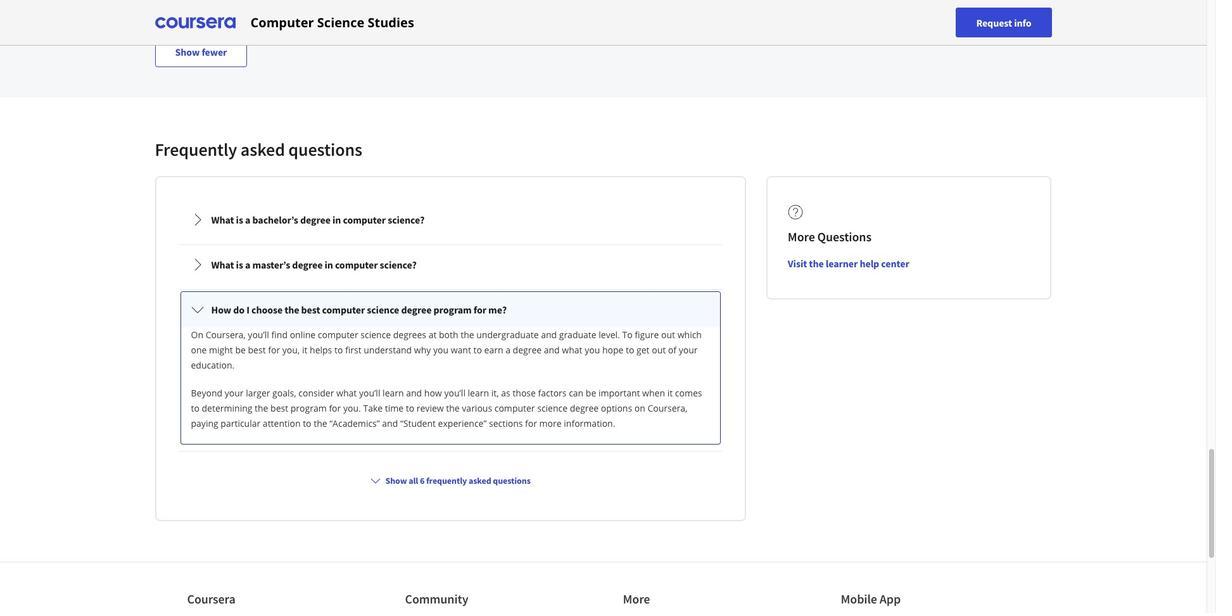 Task type: locate. For each thing, give the bounding box(es) containing it.
factors
[[538, 387, 567, 399]]

0 horizontal spatial coursera,
[[206, 329, 246, 341]]

do
[[233, 303, 245, 316]]

degree
[[300, 213, 331, 226], [292, 258, 323, 271], [401, 303, 432, 316], [513, 344, 542, 356], [570, 402, 599, 414]]

0 vertical spatial out
[[661, 329, 675, 341]]

1 horizontal spatial you'll
[[359, 387, 380, 399]]

those
[[513, 387, 536, 399]]

2 learn from the left
[[468, 387, 489, 399]]

0 horizontal spatial you
[[433, 344, 449, 356]]

frequently
[[155, 138, 237, 161]]

the
[[809, 257, 824, 270], [285, 303, 299, 316], [461, 329, 474, 341], [255, 402, 268, 414], [446, 402, 460, 414], [314, 417, 327, 429]]

science? for what is a bachelor's degree in computer science?
[[388, 213, 425, 226]]

take
[[363, 402, 383, 414]]

your up determining
[[225, 387, 244, 399]]

0 vertical spatial best
[[301, 303, 320, 316]]

out left of
[[652, 344, 666, 356]]

a inside dropdown button
[[245, 258, 250, 271]]

1 vertical spatial science?
[[380, 258, 417, 271]]

visit
[[788, 257, 807, 270]]

learn up time
[[383, 387, 404, 399]]

what inside dropdown button
[[211, 258, 234, 271]]

0 vertical spatial be
[[235, 344, 246, 356]]

science? inside dropdown button
[[380, 258, 417, 271]]

science? up the what is a master's degree in computer science? dropdown button
[[388, 213, 425, 226]]

1 vertical spatial what
[[336, 387, 357, 399]]

and left how
[[406, 387, 422, 399]]

the up experience" on the bottom of page
[[446, 402, 460, 414]]

and down graduate in the bottom left of the page
[[544, 344, 560, 356]]

2 is from the top
[[236, 258, 243, 271]]

science up degrees at the left
[[367, 303, 399, 316]]

you'll inside 'on coursera, you'll find online computer science degrees at both the undergraduate and graduate level. to figure out which one might be best for you, it helps to first understand why you want to earn a degree and what you hope to get out of your education.'
[[248, 329, 269, 341]]

what left bachelor's
[[211, 213, 234, 226]]

in inside 'dropdown button'
[[333, 213, 341, 226]]

0 horizontal spatial what
[[336, 387, 357, 399]]

1 horizontal spatial coursera,
[[648, 402, 688, 414]]

the up want in the bottom left of the page
[[461, 329, 474, 341]]

online
[[290, 329, 316, 341]]

review
[[417, 402, 444, 414]]

your inside 'on coursera, you'll find online computer science degrees at both the undergraduate and graduate level. to figure out which one might be best for you, it helps to first understand why you want to earn a degree and what you hope to get out of your education.'
[[679, 344, 698, 356]]

to right time
[[406, 402, 414, 414]]

it inside 'on coursera, you'll find online computer science degrees at both the undergraduate and graduate level. to figure out which one might be best for you, it helps to first understand why you want to earn a degree and what you hope to get out of your education.'
[[302, 344, 307, 356]]

best inside dropdown button
[[301, 303, 320, 316]]

6
[[420, 475, 425, 487]]

best up online
[[301, 303, 320, 316]]

degree up degrees at the left
[[401, 303, 432, 316]]

request
[[976, 16, 1012, 29]]

2 vertical spatial best
[[271, 402, 288, 414]]

questions
[[818, 229, 872, 245]]

0 horizontal spatial you'll
[[248, 329, 269, 341]]

what is a bachelor's degree in computer science?
[[211, 213, 425, 226]]

be right the might
[[235, 344, 246, 356]]

a inside 'dropdown button'
[[245, 213, 250, 226]]

show left fewer on the left top
[[175, 46, 200, 58]]

coursera, down the when
[[648, 402, 688, 414]]

1 horizontal spatial best
[[271, 402, 288, 414]]

more inside 'frequently asked questions' element
[[788, 229, 815, 245]]

you'll
[[248, 329, 269, 341], [359, 387, 380, 399], [444, 387, 466, 399]]

goals,
[[272, 387, 296, 399]]

coursera
[[187, 591, 235, 607]]

you
[[433, 344, 449, 356], [585, 344, 600, 356]]

2 vertical spatial a
[[506, 344, 511, 356]]

show inside show all 6 frequently asked questions dropdown button
[[385, 475, 407, 487]]

for
[[474, 303, 487, 316], [268, 344, 280, 356], [329, 402, 341, 414], [525, 417, 537, 429]]

you'll up take
[[359, 387, 380, 399]]

for down find in the left bottom of the page
[[268, 344, 280, 356]]

me?
[[488, 303, 507, 316]]

understand
[[364, 344, 412, 356]]

it right you,
[[302, 344, 307, 356]]

frequently asked questions
[[155, 138, 362, 161]]

1 vertical spatial questions
[[493, 475, 531, 487]]

computer for master's
[[335, 258, 378, 271]]

frequently asked questions element
[[145, 138, 1062, 531]]

0 horizontal spatial it
[[302, 344, 307, 356]]

1 vertical spatial in
[[325, 258, 333, 271]]

science? up how do i choose the best computer science degree program for me?
[[380, 258, 417, 271]]

you'll right how
[[444, 387, 466, 399]]

1 vertical spatial program
[[291, 402, 327, 414]]

in
[[333, 213, 341, 226], [325, 258, 333, 271]]

0 horizontal spatial asked
[[241, 138, 285, 161]]

be right can
[[586, 387, 596, 399]]

1 vertical spatial your
[[225, 387, 244, 399]]

time
[[385, 402, 404, 414]]

0 horizontal spatial program
[[291, 402, 327, 414]]

out
[[661, 329, 675, 341], [652, 344, 666, 356]]

0 vertical spatial it
[[302, 344, 307, 356]]

paying
[[191, 417, 218, 429]]

0 vertical spatial science
[[367, 303, 399, 316]]

request info
[[976, 16, 1032, 29]]

important
[[599, 387, 640, 399]]

0 horizontal spatial be
[[235, 344, 246, 356]]

0 vertical spatial what
[[562, 344, 583, 356]]

1 vertical spatial show
[[385, 475, 407, 487]]

2 horizontal spatial best
[[301, 303, 320, 316]]

what for what is a master's degree in computer science?
[[211, 258, 234, 271]]

information.
[[564, 417, 615, 429]]

1 horizontal spatial you
[[585, 344, 600, 356]]

science down factors
[[537, 402, 568, 414]]

science inside beyond your larger goals, consider what you'll learn and how you'll learn it, as those factors can be important when it comes to determining the best program for you. take time to review the various computer science degree options on coursera, paying particular attention to the "academics" and "student experience" sections for more information.
[[537, 402, 568, 414]]

in inside dropdown button
[[325, 258, 333, 271]]

1 horizontal spatial asked
[[469, 475, 491, 487]]

0 vertical spatial show
[[175, 46, 200, 58]]

collapsed list
[[176, 198, 725, 454]]

0 horizontal spatial more
[[623, 591, 650, 607]]

get
[[637, 344, 650, 356]]

computer inside 'dropdown button'
[[343, 213, 386, 226]]

for left more
[[525, 417, 537, 429]]

0 horizontal spatial learn
[[383, 387, 404, 399]]

you left hope
[[585, 344, 600, 356]]

your
[[679, 344, 698, 356], [225, 387, 244, 399]]

science? inside 'dropdown button'
[[388, 213, 425, 226]]

0 horizontal spatial questions
[[288, 138, 362, 161]]

in down what is a bachelor's degree in computer science?
[[325, 258, 333, 271]]

best
[[301, 303, 320, 316], [248, 344, 266, 356], [271, 402, 288, 414]]

0 vertical spatial coursera,
[[206, 329, 246, 341]]

be
[[235, 344, 246, 356], [586, 387, 596, 399]]

degree inside the what is a master's degree in computer science? dropdown button
[[292, 258, 323, 271]]

a inside 'on coursera, you'll find online computer science degrees at both the undergraduate and graduate level. to figure out which one might be best for you, it helps to first understand why you want to earn a degree and what you hope to get out of your education.'
[[506, 344, 511, 356]]

coursera, up the might
[[206, 329, 246, 341]]

more for more questions
[[788, 229, 815, 245]]

1 vertical spatial it
[[667, 387, 673, 399]]

computer for choose
[[322, 303, 365, 316]]

science
[[367, 303, 399, 316], [361, 329, 391, 341], [537, 402, 568, 414]]

level.
[[599, 329, 620, 341]]

1 vertical spatial is
[[236, 258, 243, 271]]

degree down undergraduate
[[513, 344, 542, 356]]

degree up information.
[[570, 402, 599, 414]]

0 horizontal spatial show
[[175, 46, 200, 58]]

it
[[302, 344, 307, 356], [667, 387, 673, 399]]

what inside 'dropdown button'
[[211, 213, 234, 226]]

0 vertical spatial in
[[333, 213, 341, 226]]

you down both
[[433, 344, 449, 356]]

1 horizontal spatial what
[[562, 344, 583, 356]]

0 vertical spatial more
[[788, 229, 815, 245]]

you'll left find in the left bottom of the page
[[248, 329, 269, 341]]

the right choose
[[285, 303, 299, 316]]

request info button
[[956, 8, 1052, 37]]

to right attention
[[303, 417, 311, 429]]

what is a master's degree in computer science?
[[211, 258, 417, 271]]

1 horizontal spatial it
[[667, 387, 673, 399]]

science? for what is a master's degree in computer science?
[[380, 258, 417, 271]]

what up "how"
[[211, 258, 234, 271]]

0 vertical spatial program
[[434, 303, 472, 316]]

program up both
[[434, 303, 472, 316]]

1 horizontal spatial your
[[679, 344, 698, 356]]

degree inside beyond your larger goals, consider what you'll learn and how you'll learn it, as those factors can be important when it comes to determining the best program for you. take time to review the various computer science degree options on coursera, paying particular attention to the "academics" and "student experience" sections for more information.
[[570, 402, 599, 414]]

1 what from the top
[[211, 213, 234, 226]]

frequently
[[426, 475, 467, 487]]

1 is from the top
[[236, 213, 243, 226]]

0 horizontal spatial your
[[225, 387, 244, 399]]

show fewer
[[175, 46, 227, 58]]

science?
[[388, 213, 425, 226], [380, 258, 417, 271]]

learner
[[826, 257, 858, 270]]

and
[[541, 329, 557, 341], [544, 344, 560, 356], [406, 387, 422, 399], [382, 417, 398, 429]]

2 vertical spatial science
[[537, 402, 568, 414]]

coursera, inside 'on coursera, you'll find online computer science degrees at both the undergraduate and graduate level. to figure out which one might be best for you, it helps to first understand why you want to earn a degree and what you hope to get out of your education.'
[[206, 329, 246, 341]]

is left master's at the left of page
[[236, 258, 243, 271]]

is inside 'dropdown button'
[[236, 213, 243, 226]]

particular
[[221, 417, 261, 429]]

1 vertical spatial be
[[586, 387, 596, 399]]

consider
[[299, 387, 334, 399]]

what down graduate in the bottom left of the page
[[562, 344, 583, 356]]

best inside 'on coursera, you'll find online computer science degrees at both the undergraduate and graduate level. to figure out which one might be best for you, it helps to first understand why you want to earn a degree and what you hope to get out of your education.'
[[248, 344, 266, 356]]

what up you.
[[336, 387, 357, 399]]

a left bachelor's
[[245, 213, 250, 226]]

on coursera, you'll find online computer science degrees at both the undergraduate and graduate level. to figure out which one might be best for you, it helps to first understand why you want to earn a degree and what you hope to get out of your education.
[[191, 329, 702, 371]]

for inside 'on coursera, you'll find online computer science degrees at both the undergraduate and graduate level. to figure out which one might be best for you, it helps to first understand why you want to earn a degree and what you hope to get out of your education.'
[[268, 344, 280, 356]]

what inside beyond your larger goals, consider what you'll learn and how you'll learn it, as those factors can be important when it comes to determining the best program for you. take time to review the various computer science degree options on coursera, paying particular attention to the "academics" and "student experience" sections for more information.
[[336, 387, 357, 399]]

what
[[211, 213, 234, 226], [211, 258, 234, 271]]

out up of
[[661, 329, 675, 341]]

what
[[562, 344, 583, 356], [336, 387, 357, 399]]

0 vertical spatial your
[[679, 344, 698, 356]]

mobile
[[841, 591, 877, 607]]

1 vertical spatial asked
[[469, 475, 491, 487]]

show for show fewer
[[175, 46, 200, 58]]

and left graduate in the bottom left of the page
[[541, 329, 557, 341]]

show left all
[[385, 475, 407, 487]]

program down consider
[[291, 402, 327, 414]]

on
[[635, 402, 645, 414]]

mobile app
[[841, 591, 901, 607]]

0 vertical spatial what
[[211, 213, 234, 226]]

1 vertical spatial out
[[652, 344, 666, 356]]

1 vertical spatial coursera,
[[648, 402, 688, 414]]

0 vertical spatial science?
[[388, 213, 425, 226]]

1 horizontal spatial learn
[[468, 387, 489, 399]]

the inside how do i choose the best computer science degree program for me? dropdown button
[[285, 303, 299, 316]]

science up understand
[[361, 329, 391, 341]]

1 vertical spatial what
[[211, 258, 234, 271]]

1 horizontal spatial show
[[385, 475, 407, 487]]

is for bachelor's
[[236, 213, 243, 226]]

1 horizontal spatial questions
[[493, 475, 531, 487]]

a for bachelor's
[[245, 213, 250, 226]]

coursera, inside beyond your larger goals, consider what you'll learn and how you'll learn it, as those factors can be important when it comes to determining the best program for you. take time to review the various computer science degree options on coursera, paying particular attention to the "academics" and "student experience" sections for more information.
[[648, 402, 688, 414]]

beyond your larger goals, consider what you'll learn and how you'll learn it, as those factors can be important when it comes to determining the best program for you. take time to review the various computer science degree options on coursera, paying particular attention to the "academics" and "student experience" sections for more information.
[[191, 387, 702, 429]]

can
[[569, 387, 584, 399]]

show inside the show fewer button
[[175, 46, 200, 58]]

a
[[245, 213, 250, 226], [245, 258, 250, 271], [506, 344, 511, 356]]

degree right bachelor's
[[300, 213, 331, 226]]

a right earn
[[506, 344, 511, 356]]

is left bachelor's
[[236, 213, 243, 226]]

science
[[317, 14, 364, 31]]

learn
[[383, 387, 404, 399], [468, 387, 489, 399]]

1 horizontal spatial be
[[586, 387, 596, 399]]

for left me?
[[474, 303, 487, 316]]

best left you,
[[248, 344, 266, 356]]

learn up various
[[468, 387, 489, 399]]

a left master's at the left of page
[[245, 258, 250, 271]]

1 vertical spatial best
[[248, 344, 266, 356]]

questions
[[288, 138, 362, 161], [493, 475, 531, 487]]

is inside dropdown button
[[236, 258, 243, 271]]

2 what from the top
[[211, 258, 234, 271]]

the right visit
[[809, 257, 824, 270]]

to left "get" on the bottom right of the page
[[626, 344, 634, 356]]

asked inside dropdown button
[[469, 475, 491, 487]]

app
[[880, 591, 901, 607]]

your inside beyond your larger goals, consider what you'll learn and how you'll learn it, as those factors can be important when it comes to determining the best program for you. take time to review the various computer science degree options on coursera, paying particular attention to the "academics" and "student experience" sections for more information.
[[225, 387, 244, 399]]

the inside 'on coursera, you'll find online computer science degrees at both the undergraduate and graduate level. to figure out which one might be best for you, it helps to first understand why you want to earn a degree and what you hope to get out of your education.'
[[461, 329, 474, 341]]

how
[[211, 303, 231, 316]]

1 horizontal spatial program
[[434, 303, 472, 316]]

1 vertical spatial science
[[361, 329, 391, 341]]

it inside beyond your larger goals, consider what you'll learn and how you'll learn it, as those factors can be important when it comes to determining the best program for you. take time to review the various computer science degree options on coursera, paying particular attention to the "academics" and "student experience" sections for more information.
[[667, 387, 673, 399]]

1 horizontal spatial more
[[788, 229, 815, 245]]

0 vertical spatial a
[[245, 213, 250, 226]]

best up attention
[[271, 402, 288, 414]]

what for what is a bachelor's degree in computer science?
[[211, 213, 234, 226]]

it right the when
[[667, 387, 673, 399]]

to left earn
[[474, 344, 482, 356]]

1 vertical spatial more
[[623, 591, 650, 607]]

1 vertical spatial a
[[245, 258, 250, 271]]

0 horizontal spatial best
[[248, 344, 266, 356]]

education.
[[191, 359, 235, 371]]

degree right master's at the left of page
[[292, 258, 323, 271]]

0 vertical spatial is
[[236, 213, 243, 226]]

visit the learner help center link
[[788, 257, 909, 270]]

how
[[424, 387, 442, 399]]

in up what is a master's degree in computer science?
[[333, 213, 341, 226]]

your down the which
[[679, 344, 698, 356]]

degree inside 'on coursera, you'll find online computer science degrees at both the undergraduate and graduate level. to figure out which one might be best for you, it helps to first understand why you want to earn a degree and what you hope to get out of your education.'
[[513, 344, 542, 356]]

program inside dropdown button
[[434, 303, 472, 316]]

to left first
[[334, 344, 343, 356]]

questions inside dropdown button
[[493, 475, 531, 487]]

for left you.
[[329, 402, 341, 414]]

larger
[[246, 387, 270, 399]]



Task type: vqa. For each thing, say whether or not it's contained in the screenshot.
make
no



Task type: describe. For each thing, give the bounding box(es) containing it.
how do i choose the best computer science degree program for me?
[[211, 303, 507, 316]]

options
[[601, 402, 632, 414]]

you.
[[343, 402, 361, 414]]

2 you from the left
[[585, 344, 600, 356]]

one
[[191, 344, 207, 356]]

all
[[409, 475, 418, 487]]

computer
[[251, 14, 314, 31]]

degrees
[[393, 329, 426, 341]]

figure
[[635, 329, 659, 341]]

in for master's
[[325, 258, 333, 271]]

more
[[539, 417, 562, 429]]

determining
[[202, 402, 252, 414]]

1 you from the left
[[433, 344, 449, 356]]

what is a bachelor's degree in computer science? button
[[181, 202, 720, 238]]

coursera image
[[155, 12, 235, 33]]

"academics"
[[330, 417, 380, 429]]

might
[[209, 344, 233, 356]]

studies
[[368, 14, 414, 31]]

hope
[[602, 344, 624, 356]]

first
[[345, 344, 361, 356]]

to up paying
[[191, 402, 199, 414]]

computer science studies
[[251, 14, 414, 31]]

be inside beyond your larger goals, consider what you'll learn and how you'll learn it, as those factors can be important when it comes to determining the best program for you. take time to review the various computer science degree options on coursera, paying particular attention to the "academics" and "student experience" sections for more information.
[[586, 387, 596, 399]]

various
[[462, 402, 492, 414]]

be inside 'on coursera, you'll find online computer science degrees at both the undergraduate and graduate level. to figure out which one might be best for you, it helps to first understand why you want to earn a degree and what you hope to get out of your education.'
[[235, 344, 246, 356]]

to
[[622, 329, 633, 341]]

show all 6 frequently asked questions
[[385, 475, 531, 487]]

master's
[[252, 258, 290, 271]]

find
[[271, 329, 288, 341]]

sections
[[489, 417, 523, 429]]

it,
[[491, 387, 499, 399]]

1 learn from the left
[[383, 387, 404, 399]]

show fewer button
[[155, 37, 247, 67]]

"student
[[400, 417, 436, 429]]

comes
[[675, 387, 702, 399]]

fewer
[[202, 46, 227, 58]]

graduate
[[559, 329, 597, 341]]

the down larger
[[255, 402, 268, 414]]

degree inside what is a bachelor's degree in computer science? 'dropdown button'
[[300, 213, 331, 226]]

a for master's
[[245, 258, 250, 271]]

beyond
[[191, 387, 222, 399]]

center
[[881, 257, 909, 270]]

experience"
[[438, 417, 487, 429]]

show all 6 frequently asked questions button
[[365, 469, 536, 492]]

want
[[451, 344, 471, 356]]

help
[[860, 257, 879, 270]]

info
[[1014, 16, 1032, 29]]

degree inside how do i choose the best computer science degree program for me? dropdown button
[[401, 303, 432, 316]]

in for bachelor's
[[333, 213, 341, 226]]

i
[[247, 303, 250, 316]]

more questions
[[788, 229, 872, 245]]

visit the learner help center
[[788, 257, 909, 270]]

of
[[668, 344, 677, 356]]

earn
[[484, 344, 503, 356]]

computer inside beyond your larger goals, consider what you'll learn and how you'll learn it, as those factors can be important when it comes to determining the best program for you. take time to review the various computer science degree options on coursera, paying particular attention to the "academics" and "student experience" sections for more information.
[[495, 402, 535, 414]]

attention
[[263, 417, 301, 429]]

both
[[439, 329, 458, 341]]

science inside 'on coursera, you'll find online computer science degrees at both the undergraduate and graduate level. to figure out which one might be best for you, it helps to first understand why you want to earn a degree and what you hope to get out of your education.'
[[361, 329, 391, 341]]

you,
[[282, 344, 300, 356]]

bachelor's
[[252, 213, 298, 226]]

as
[[501, 387, 510, 399]]

on
[[191, 329, 203, 341]]

show for show all 6 frequently asked questions
[[385, 475, 407, 487]]

more for more
[[623, 591, 650, 607]]

which
[[678, 329, 702, 341]]

community
[[405, 591, 468, 607]]

best inside beyond your larger goals, consider what you'll learn and how you'll learn it, as those factors can be important when it comes to determining the best program for you. take time to review the various computer science degree options on coursera, paying particular attention to the "academics" and "student experience" sections for more information.
[[271, 402, 288, 414]]

what is a master's degree in computer science? button
[[181, 247, 720, 283]]

2 horizontal spatial you'll
[[444, 387, 466, 399]]

0 vertical spatial questions
[[288, 138, 362, 161]]

at
[[429, 329, 437, 341]]

is for master's
[[236, 258, 243, 271]]

how do i choose the best computer science degree program for me? button
[[181, 292, 720, 328]]

computer inside 'on coursera, you'll find online computer science degrees at both the undergraduate and graduate level. to figure out which one might be best for you, it helps to first understand why you want to earn a degree and what you hope to get out of your education.'
[[318, 329, 358, 341]]

why
[[414, 344, 431, 356]]

program inside beyond your larger goals, consider what you'll learn and how you'll learn it, as those factors can be important when it comes to determining the best program for you. take time to review the various computer science degree options on coursera, paying particular attention to the "academics" and "student experience" sections for more information.
[[291, 402, 327, 414]]

choose
[[251, 303, 283, 316]]

computer for bachelor's
[[343, 213, 386, 226]]

helps
[[310, 344, 332, 356]]

0 vertical spatial asked
[[241, 138, 285, 161]]

the down consider
[[314, 417, 327, 429]]

when
[[642, 387, 665, 399]]

what inside 'on coursera, you'll find online computer science degrees at both the undergraduate and graduate level. to figure out which one might be best for you, it helps to first understand why you want to earn a degree and what you hope to get out of your education.'
[[562, 344, 583, 356]]

science inside dropdown button
[[367, 303, 399, 316]]

and down time
[[382, 417, 398, 429]]

undergraduate
[[477, 329, 539, 341]]

for inside how do i choose the best computer science degree program for me? dropdown button
[[474, 303, 487, 316]]



